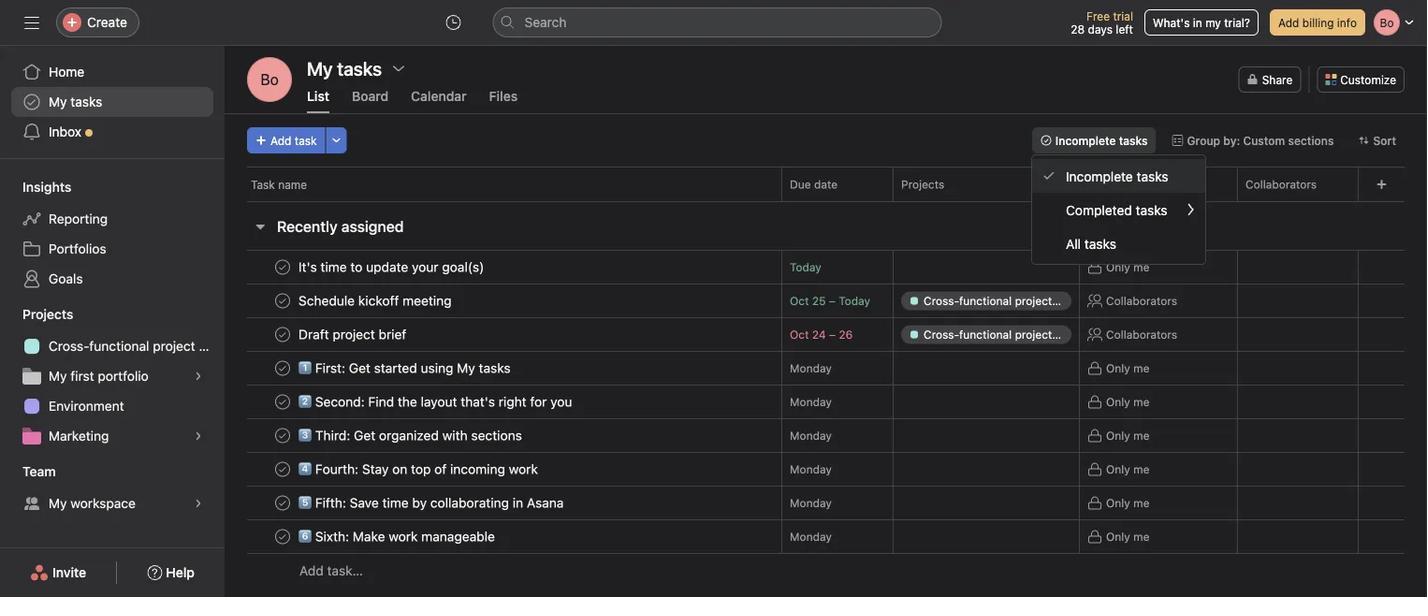Task type: locate. For each thing, give the bounding box(es) containing it.
7 only from the top
[[1107, 530, 1131, 544]]

3 completed checkbox from the top
[[272, 357, 294, 380]]

my down "team"
[[49, 496, 67, 511]]

1️⃣ First: Get started using My tasks text field
[[295, 359, 517, 378]]

3 only from the top
[[1107, 396, 1131, 409]]

–
[[829, 294, 836, 308], [830, 328, 836, 341]]

6 completed image from the top
[[272, 492, 294, 515]]

2 completed image from the top
[[272, 324, 294, 346]]

list
[[307, 88, 330, 104]]

add inside add billing info button
[[1279, 16, 1300, 29]]

1 vertical spatial my
[[49, 368, 67, 384]]

completed image inside 3️⃣ third: get organized with sections cell
[[272, 425, 294, 447]]

add field image
[[1377, 179, 1388, 190]]

1 completed checkbox from the top
[[272, 290, 294, 312]]

3 monday from the top
[[790, 429, 832, 442]]

monday for 6️⃣ sixth: make work manageable cell
[[790, 530, 832, 544]]

all tasks
[[1067, 236, 1117, 251]]

tasks
[[71, 94, 102, 110], [1120, 134, 1148, 147], [1137, 168, 1169, 184], [1136, 202, 1168, 217], [1085, 236, 1117, 251]]

only for linked projects for 4️⃣ fourth: stay on top of incoming work cell
[[1107, 463, 1131, 476]]

3 completed image from the top
[[272, 391, 294, 413]]

my inside projects element
[[49, 368, 67, 384]]

info
[[1338, 16, 1358, 29]]

add billing info
[[1279, 16, 1358, 29]]

add inside "add task" button
[[271, 134, 292, 147]]

2 completed checkbox from the top
[[272, 425, 294, 447]]

completed checkbox inside 1️⃣ first: get started using my tasks cell
[[272, 357, 294, 380]]

3 only me from the top
[[1107, 396, 1150, 409]]

5 monday from the top
[[790, 497, 832, 510]]

linked projects for 6️⃣ sixth: make work manageable cell
[[893, 520, 1081, 554]]

0 vertical spatial oct
[[790, 294, 809, 308]]

today up 26
[[839, 294, 871, 308]]

draft project brief cell
[[225, 317, 783, 352]]

incomplete tasks button
[[1033, 127, 1157, 154]]

completed checkbox inside draft project brief "cell"
[[272, 324, 294, 346]]

7 only me from the top
[[1107, 530, 1150, 544]]

2 horizontal spatial add
[[1279, 16, 1300, 29]]

1 vertical spatial add
[[271, 134, 292, 147]]

completed checkbox inside schedule kickoff meeting cell
[[272, 290, 294, 312]]

task
[[295, 134, 317, 147]]

row containing oct 24
[[225, 317, 1428, 352]]

– right 24
[[830, 328, 836, 341]]

completed tasks link
[[1033, 193, 1206, 227]]

2 only from the top
[[1107, 362, 1131, 375]]

0 vertical spatial my
[[49, 94, 67, 110]]

plan
[[199, 338, 225, 354]]

my
[[1206, 16, 1222, 29]]

recently assigned
[[277, 218, 404, 235]]

my up inbox
[[49, 94, 67, 110]]

more actions image
[[331, 135, 342, 146]]

inbox
[[49, 124, 82, 140]]

3️⃣ third: get organized with sections cell
[[225, 419, 783, 453]]

4️⃣ Fourth: Stay on top of incoming work text field
[[295, 460, 544, 479]]

completed checkbox for 'schedule kickoff meeting' text box
[[272, 290, 294, 312]]

6 monday from the top
[[790, 530, 832, 544]]

my for my tasks
[[49, 94, 67, 110]]

only me for linked projects for 4️⃣ fourth: stay on top of incoming work cell
[[1107, 463, 1150, 476]]

2 completed image from the top
[[272, 357, 294, 380]]

incomplete tasks up the "incomplete tasks" link
[[1056, 134, 1148, 147]]

visibility
[[1115, 178, 1158, 191]]

my
[[49, 94, 67, 110], [49, 368, 67, 384], [49, 496, 67, 511]]

completed checkbox inside 3️⃣ third: get organized with sections cell
[[272, 425, 294, 447]]

free trial 28 days left
[[1071, 9, 1134, 36]]

5️⃣ Fifth: Save time by collaborating in Asana text field
[[295, 494, 570, 513]]

6 only from the top
[[1107, 497, 1131, 510]]

0 vertical spatial incomplete
[[1056, 134, 1117, 147]]

1 horizontal spatial task
[[1088, 178, 1112, 191]]

2 monday from the top
[[790, 396, 832, 409]]

tasks down home
[[71, 94, 102, 110]]

task for task name
[[251, 178, 275, 191]]

incomplete tasks
[[1056, 134, 1148, 147], [1067, 168, 1169, 184]]

1 – from the top
[[829, 294, 836, 308]]

3️⃣ Third: Get organized with sections text field
[[295, 427, 528, 445]]

completed image inside the it's time to update your goal(s) cell
[[272, 256, 294, 279]]

only me
[[1107, 261, 1150, 274], [1107, 362, 1150, 375], [1107, 396, 1150, 409], [1107, 429, 1150, 442], [1107, 463, 1150, 476], [1107, 497, 1150, 510], [1107, 530, 1150, 544]]

1 vertical spatial collaborators
[[1107, 294, 1178, 308]]

task left name
[[251, 178, 275, 191]]

completed checkbox inside 4️⃣ fourth: stay on top of incoming work cell
[[272, 458, 294, 481]]

only me for linked projects for 1️⃣ first: get started using my tasks cell
[[1107, 362, 1150, 375]]

0 vertical spatial add
[[1279, 16, 1300, 29]]

my workspace
[[49, 496, 136, 511]]

add inside add task… button
[[300, 563, 324, 579]]

6 only me from the top
[[1107, 497, 1150, 510]]

2 my from the top
[[49, 368, 67, 384]]

1 vertical spatial oct
[[790, 328, 809, 341]]

today up 25
[[790, 261, 822, 274]]

invite
[[52, 565, 86, 581]]

add left "billing"
[[1279, 16, 1300, 29]]

1 completed image from the top
[[272, 256, 294, 279]]

1 vertical spatial today
[[839, 294, 871, 308]]

completed checkbox for 3️⃣ third: get organized with sections text box
[[272, 425, 294, 447]]

6️⃣ sixth: make work manageable cell
[[225, 520, 783, 554]]

– right 25
[[829, 294, 836, 308]]

customize
[[1341, 73, 1397, 86]]

group by: custom sections button
[[1164, 127, 1343, 154]]

0 horizontal spatial task
[[251, 178, 275, 191]]

0 horizontal spatial projects
[[22, 307, 73, 322]]

task
[[251, 178, 275, 191], [1088, 178, 1112, 191]]

0 vertical spatial incomplete tasks
[[1056, 134, 1148, 147]]

3 completed checkbox from the top
[[272, 492, 294, 515]]

4 me from the top
[[1134, 429, 1150, 442]]

completed image inside "5️⃣ fifth: save time by collaborating in asana" cell
[[272, 492, 294, 515]]

completed image for 4️⃣ fourth: stay on top of incoming work 'text box'
[[272, 458, 294, 481]]

completed image inside draft project brief "cell"
[[272, 324, 294, 346]]

what's in my trial? button
[[1145, 9, 1259, 36]]

3 completed image from the top
[[272, 526, 294, 548]]

linked projects for 4️⃣ fourth: stay on top of incoming work cell
[[893, 452, 1081, 487]]

only me for linked projects for 5️⃣ fifth: save time by collaborating in asana cell
[[1107, 497, 1150, 510]]

home
[[49, 64, 85, 80]]

collaborators
[[1246, 178, 1318, 191], [1107, 294, 1178, 308], [1107, 328, 1178, 341]]

me for linked projects for 3️⃣ third: get organized with sections cell
[[1134, 429, 1150, 442]]

projects
[[902, 178, 945, 191], [22, 307, 73, 322]]

1 only from the top
[[1107, 261, 1131, 274]]

row
[[225, 167, 1428, 201], [247, 200, 1405, 202], [225, 250, 1428, 285], [225, 284, 1428, 318], [225, 317, 1428, 352], [225, 351, 1428, 386], [225, 385, 1428, 419], [225, 419, 1428, 453], [225, 452, 1428, 487], [225, 486, 1428, 521], [225, 520, 1428, 554]]

0 vertical spatial –
[[829, 294, 836, 308]]

1 vertical spatial completed image
[[272, 357, 294, 380]]

task name column header
[[247, 167, 787, 201]]

0 vertical spatial today
[[790, 261, 822, 274]]

incomplete tasks link
[[1033, 159, 1206, 193]]

only
[[1107, 261, 1131, 274], [1107, 362, 1131, 375], [1107, 396, 1131, 409], [1107, 429, 1131, 442], [1107, 463, 1131, 476], [1107, 497, 1131, 510], [1107, 530, 1131, 544]]

2 only me from the top
[[1107, 362, 1150, 375]]

monday for 3️⃣ third: get organized with sections cell
[[790, 429, 832, 442]]

5 completed image from the top
[[272, 458, 294, 481]]

2 oct from the top
[[790, 328, 809, 341]]

only me for linked projects for 2️⃣ second: find the layout that's right for you cell
[[1107, 396, 1150, 409]]

0 vertical spatial completed image
[[272, 290, 294, 312]]

my inside global "element"
[[49, 94, 67, 110]]

add
[[1279, 16, 1300, 29], [271, 134, 292, 147], [300, 563, 324, 579]]

completed image inside 6️⃣ sixth: make work manageable cell
[[272, 526, 294, 548]]

completed checkbox inside '2️⃣ second: find the layout that's right for you' 'cell'
[[272, 391, 294, 413]]

4 completed image from the top
[[272, 425, 294, 447]]

1 vertical spatial –
[[830, 328, 836, 341]]

my inside teams element
[[49, 496, 67, 511]]

reporting link
[[11, 204, 213, 234]]

task inside column header
[[251, 178, 275, 191]]

linked projects for 1️⃣ first: get started using my tasks cell
[[893, 351, 1081, 386]]

completed image inside 1️⃣ first: get started using my tasks cell
[[272, 357, 294, 380]]

5 completed checkbox from the top
[[272, 458, 294, 481]]

4 completed checkbox from the top
[[272, 391, 294, 413]]

oct left 24
[[790, 328, 809, 341]]

projects inside dropdown button
[[22, 307, 73, 322]]

Completed checkbox
[[272, 256, 294, 279], [272, 425, 294, 447], [272, 492, 294, 515], [272, 526, 294, 548]]

5 only from the top
[[1107, 463, 1131, 476]]

2 completed checkbox from the top
[[272, 324, 294, 346]]

oct
[[790, 294, 809, 308], [790, 328, 809, 341]]

oct 25 – today
[[790, 294, 871, 308]]

collaborators for today
[[1107, 294, 1178, 308]]

share
[[1263, 73, 1293, 86]]

1 oct from the top
[[790, 294, 809, 308]]

days
[[1089, 22, 1113, 36]]

task up completed
[[1088, 178, 1112, 191]]

add for add task
[[271, 134, 292, 147]]

free
[[1087, 9, 1111, 22]]

1 horizontal spatial add
[[300, 563, 324, 579]]

1 completed checkbox from the top
[[272, 256, 294, 279]]

list link
[[307, 88, 330, 113]]

0 horizontal spatial add
[[271, 134, 292, 147]]

global element
[[0, 46, 225, 158]]

7 me from the top
[[1134, 530, 1150, 544]]

2 me from the top
[[1134, 362, 1150, 375]]

incomplete tasks up completed tasks
[[1067, 168, 1169, 184]]

me for linked projects for 6️⃣ sixth: make work manageable cell
[[1134, 530, 1150, 544]]

incomplete up completed
[[1067, 168, 1134, 184]]

me for linked projects for 4️⃣ fourth: stay on top of incoming work cell
[[1134, 463, 1150, 476]]

recently assigned button
[[277, 210, 404, 243]]

4 only me from the top
[[1107, 429, 1150, 442]]

Completed checkbox
[[272, 290, 294, 312], [272, 324, 294, 346], [272, 357, 294, 380], [272, 391, 294, 413], [272, 458, 294, 481]]

incomplete up the "incomplete tasks" link
[[1056, 134, 1117, 147]]

2 vertical spatial completed image
[[272, 526, 294, 548]]

completed checkbox for 2️⃣ second: find the layout that's right for you text box
[[272, 391, 294, 413]]

add task… button
[[300, 561, 363, 581]]

my for my workspace
[[49, 496, 67, 511]]

24
[[813, 328, 826, 341]]

add task button
[[247, 127, 326, 154]]

completed checkbox for 4️⃣ fourth: stay on top of incoming work 'text box'
[[272, 458, 294, 481]]

completed image
[[272, 290, 294, 312], [272, 357, 294, 380], [272, 526, 294, 548]]

2 vertical spatial my
[[49, 496, 67, 511]]

add left the task… in the left of the page
[[300, 563, 324, 579]]

row containing task name
[[225, 167, 1428, 201]]

2️⃣ second: find the layout that's right for you cell
[[225, 385, 783, 419]]

1 completed image from the top
[[272, 290, 294, 312]]

tasks inside global "element"
[[71, 94, 102, 110]]

1️⃣ first: get started using my tasks cell
[[225, 351, 783, 386]]

left
[[1116, 22, 1134, 36]]

me
[[1134, 261, 1150, 274], [1134, 362, 1150, 375], [1134, 396, 1150, 409], [1134, 429, 1150, 442], [1134, 463, 1150, 476], [1134, 497, 1150, 510], [1134, 530, 1150, 544]]

bo button
[[247, 57, 292, 102]]

1 vertical spatial projects
[[22, 307, 73, 322]]

completed checkbox inside 6️⃣ sixth: make work manageable cell
[[272, 526, 294, 548]]

completed image inside 4️⃣ fourth: stay on top of incoming work cell
[[272, 458, 294, 481]]

due
[[790, 178, 811, 191]]

4 monday from the top
[[790, 463, 832, 476]]

1 only me from the top
[[1107, 261, 1150, 274]]

completed image for 6️⃣ sixth: make work manageable text field
[[272, 526, 294, 548]]

6 me from the top
[[1134, 497, 1150, 510]]

projects element
[[0, 298, 225, 455]]

3 me from the top
[[1134, 396, 1150, 409]]

4 completed checkbox from the top
[[272, 526, 294, 548]]

Draft project brief text field
[[295, 325, 412, 344]]

first
[[71, 368, 94, 384]]

completed checkbox for 6️⃣ sixth: make work manageable text field
[[272, 526, 294, 548]]

oct left 25
[[790, 294, 809, 308]]

5 only me from the top
[[1107, 463, 1150, 476]]

schedule kickoff meeting cell
[[225, 284, 783, 318]]

completed checkbox inside "5️⃣ fifth: save time by collaborating in asana" cell
[[272, 492, 294, 515]]

custom
[[1244, 134, 1286, 147]]

header recently assigned tree grid
[[225, 250, 1428, 588]]

oct 24 – 26
[[790, 328, 853, 341]]

28
[[1071, 22, 1085, 36]]

goals
[[49, 271, 83, 287]]

5 me from the top
[[1134, 463, 1150, 476]]

1 task from the left
[[251, 178, 275, 191]]

completed image for draft project brief text box
[[272, 324, 294, 346]]

4️⃣ fourth: stay on top of incoming work cell
[[225, 452, 783, 487]]

completed image inside '2️⃣ second: find the layout that's right for you' 'cell'
[[272, 391, 294, 413]]

add left task
[[271, 134, 292, 147]]

add task
[[271, 134, 317, 147]]

tasks up the "incomplete tasks" link
[[1120, 134, 1148, 147]]

1 my from the top
[[49, 94, 67, 110]]

completed checkbox for draft project brief text box
[[272, 324, 294, 346]]

incomplete
[[1056, 134, 1117, 147], [1067, 168, 1134, 184]]

create button
[[56, 7, 139, 37]]

completed image for the it's time to update your goal(s) 'text box'
[[272, 256, 294, 279]]

completed image inside schedule kickoff meeting cell
[[272, 290, 294, 312]]

Schedule kickoff meeting text field
[[295, 292, 457, 310]]

2 task from the left
[[1088, 178, 1112, 191]]

name
[[278, 178, 307, 191]]

4 only from the top
[[1107, 429, 1131, 442]]

my tasks
[[49, 94, 102, 110]]

task…
[[327, 563, 363, 579]]

1 monday from the top
[[790, 362, 832, 375]]

2 vertical spatial add
[[300, 563, 324, 579]]

completed image
[[272, 256, 294, 279], [272, 324, 294, 346], [272, 391, 294, 413], [272, 425, 294, 447], [272, 458, 294, 481], [272, 492, 294, 515]]

2 – from the top
[[830, 328, 836, 341]]

3 my from the top
[[49, 496, 67, 511]]

files
[[489, 88, 518, 104]]

board link
[[352, 88, 389, 113]]

0 horizontal spatial today
[[790, 261, 822, 274]]

1 horizontal spatial projects
[[902, 178, 945, 191]]

completed checkbox inside the it's time to update your goal(s) cell
[[272, 256, 294, 279]]

my left first
[[49, 368, 67, 384]]

portfolios link
[[11, 234, 213, 264]]

2 vertical spatial collaborators
[[1107, 328, 1178, 341]]

date
[[815, 178, 838, 191]]



Task type: vqa. For each thing, say whether or not it's contained in the screenshot.
remove from starred Icon
no



Task type: describe. For each thing, give the bounding box(es) containing it.
– for today
[[829, 294, 836, 308]]

me for linked projects for 5️⃣ fifth: save time by collaborating in asana cell
[[1134, 497, 1150, 510]]

monday for 4️⃣ fourth: stay on top of incoming work cell
[[790, 463, 832, 476]]

marketing link
[[11, 421, 213, 451]]

marketing
[[49, 428, 109, 444]]

teams element
[[0, 455, 225, 522]]

completed checkbox for 1️⃣ first: get started using my tasks text field
[[272, 357, 294, 380]]

my workspace link
[[11, 489, 213, 519]]

add task…
[[300, 563, 363, 579]]

show options image
[[391, 61, 406, 76]]

hide sidebar image
[[24, 15, 39, 30]]

1 me from the top
[[1134, 261, 1150, 274]]

completed image for 1️⃣ first: get started using my tasks text field
[[272, 357, 294, 380]]

environment link
[[11, 391, 213, 421]]

completed checkbox for the it's time to update your goal(s) 'text box'
[[272, 256, 294, 279]]

only me for linked projects for 6️⃣ sixth: make work manageable cell
[[1107, 530, 1150, 544]]

inbox link
[[11, 117, 213, 147]]

only for linked projects for 6️⃣ sixth: make work manageable cell
[[1107, 530, 1131, 544]]

home link
[[11, 57, 213, 87]]

sort
[[1374, 134, 1397, 147]]

share button
[[1239, 66, 1302, 93]]

what's in my trial?
[[1154, 16, 1251, 29]]

completed tasks
[[1067, 202, 1168, 217]]

recently
[[277, 218, 338, 235]]

due date
[[790, 178, 838, 191]]

completed image for 3️⃣ third: get organized with sections text box
[[272, 425, 294, 447]]

completed
[[1067, 202, 1133, 217]]

incomplete tasks inside 'dropdown button'
[[1056, 134, 1148, 147]]

portfolio
[[98, 368, 149, 384]]

group by: custom sections
[[1188, 134, 1335, 147]]

1 vertical spatial incomplete
[[1067, 168, 1134, 184]]

incomplete inside 'dropdown button'
[[1056, 134, 1117, 147]]

task for task visibility
[[1088, 178, 1112, 191]]

monday for 1️⃣ first: get started using my tasks cell
[[790, 362, 832, 375]]

calendar
[[411, 88, 467, 104]]

oct for oct 25 – today
[[790, 294, 809, 308]]

portfolios
[[49, 241, 106, 257]]

my first portfolio
[[49, 368, 149, 384]]

monday for '2️⃣ second: find the layout that's right for you' 'cell'
[[790, 396, 832, 409]]

cross-
[[49, 338, 89, 354]]

oct for oct 24 – 26
[[790, 328, 809, 341]]

add for add task…
[[300, 563, 324, 579]]

insights element
[[0, 170, 225, 298]]

calendar link
[[411, 88, 467, 113]]

5️⃣ fifth: save time by collaborating in asana cell
[[225, 486, 783, 521]]

my tasks
[[307, 57, 382, 79]]

bo
[[261, 71, 279, 88]]

tasks inside 'dropdown button'
[[1120, 134, 1148, 147]]

search button
[[493, 7, 942, 37]]

team
[[22, 464, 56, 479]]

tasks down visibility
[[1136, 202, 1168, 217]]

goals link
[[11, 264, 213, 294]]

project
[[153, 338, 195, 354]]

my for my first portfolio
[[49, 368, 67, 384]]

It's time to update your goal(s) text field
[[295, 258, 490, 277]]

row containing oct 25
[[225, 284, 1428, 318]]

see details, marketing image
[[193, 431, 204, 442]]

all tasks link
[[1033, 227, 1206, 260]]

it's time to update your goal(s) cell
[[225, 250, 783, 285]]

task visibility
[[1088, 178, 1158, 191]]

assigned
[[342, 218, 404, 235]]

6️⃣ Sixth: Make work manageable text field
[[295, 528, 501, 546]]

completed image for 'schedule kickoff meeting' text box
[[272, 290, 294, 312]]

search
[[525, 15, 567, 30]]

sort button
[[1351, 127, 1405, 154]]

row containing today
[[225, 250, 1428, 285]]

board
[[352, 88, 389, 104]]

all
[[1067, 236, 1082, 251]]

help
[[166, 565, 195, 581]]

my first portfolio link
[[11, 361, 213, 391]]

only for linked projects for 5️⃣ fifth: save time by collaborating in asana cell
[[1107, 497, 1131, 510]]

only for linked projects for 1️⃣ first: get started using my tasks cell
[[1107, 362, 1131, 375]]

only me for linked projects for 3️⃣ third: get organized with sections cell
[[1107, 429, 1150, 442]]

billing
[[1303, 16, 1335, 29]]

task name
[[251, 178, 307, 191]]

linked projects for 3️⃣ third: get organized with sections cell
[[893, 419, 1081, 453]]

add billing info button
[[1271, 9, 1366, 36]]

functional
[[89, 338, 149, 354]]

search list box
[[493, 7, 942, 37]]

only for linked projects for 2️⃣ second: find the layout that's right for you cell
[[1107, 396, 1131, 409]]

25
[[813, 294, 826, 308]]

invite button
[[18, 556, 98, 590]]

trial?
[[1225, 16, 1251, 29]]

create
[[87, 15, 127, 30]]

trial
[[1114, 9, 1134, 22]]

linked projects for 2️⃣ second: find the layout that's right for you cell
[[893, 385, 1081, 419]]

2️⃣ Second: Find the layout that's right for you text field
[[295, 393, 578, 412]]

by:
[[1224, 134, 1241, 147]]

help button
[[135, 556, 207, 590]]

26
[[839, 328, 853, 341]]

– for 26
[[830, 328, 836, 341]]

see details, my first portfolio image
[[193, 371, 204, 382]]

completed image for 5️⃣ fifth: save time by collaborating in asana text field
[[272, 492, 294, 515]]

add for add billing info
[[1279, 16, 1300, 29]]

team button
[[0, 463, 56, 481]]

tasks right all
[[1085, 236, 1117, 251]]

see details, my workspace image
[[193, 498, 204, 509]]

projects button
[[0, 305, 73, 324]]

1 horizontal spatial today
[[839, 294, 871, 308]]

monday for "5️⃣ fifth: save time by collaborating in asana" cell at bottom
[[790, 497, 832, 510]]

me for linked projects for 2️⃣ second: find the layout that's right for you cell
[[1134, 396, 1150, 409]]

reporting
[[49, 211, 108, 227]]

tasks up completed tasks link
[[1137, 168, 1169, 184]]

1 vertical spatial incomplete tasks
[[1067, 168, 1169, 184]]

group
[[1188, 134, 1221, 147]]

collapse task list for this section image
[[253, 219, 268, 234]]

what's
[[1154, 16, 1191, 29]]

collaborators for 26
[[1107, 328, 1178, 341]]

sections
[[1289, 134, 1335, 147]]

0 vertical spatial projects
[[902, 178, 945, 191]]

completed image for 2️⃣ second: find the layout that's right for you text box
[[272, 391, 294, 413]]

workspace
[[71, 496, 136, 511]]

completed checkbox for 5️⃣ fifth: save time by collaborating in asana text field
[[272, 492, 294, 515]]

add task… row
[[225, 553, 1428, 588]]

cross-functional project plan link
[[11, 331, 225, 361]]

0 vertical spatial collaborators
[[1246, 178, 1318, 191]]

linked projects for 5️⃣ fifth: save time by collaborating in asana cell
[[893, 486, 1081, 521]]

in
[[1194, 16, 1203, 29]]

my tasks link
[[11, 87, 213, 117]]

insights
[[22, 179, 72, 195]]

history image
[[446, 15, 461, 30]]

me for linked projects for 1️⃣ first: get started using my tasks cell
[[1134, 362, 1150, 375]]

files link
[[489, 88, 518, 113]]

environment
[[49, 398, 124, 414]]

only for linked projects for 3️⃣ third: get organized with sections cell
[[1107, 429, 1131, 442]]

cross-functional project plan
[[49, 338, 225, 354]]



